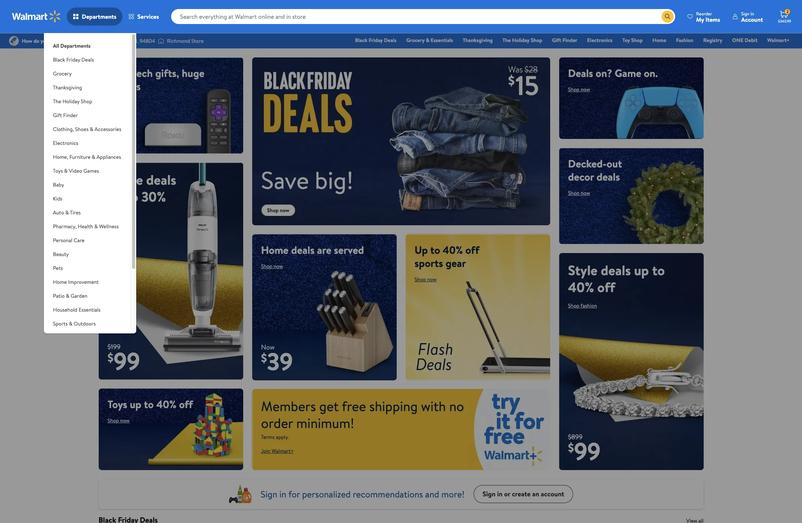 Task type: describe. For each thing, give the bounding box(es) containing it.
members get free shipping with no order minimum! terms apply.
[[261, 397, 464, 441]]

to inside home deals up to 30% off
[[126, 187, 138, 206]]

sign in account
[[742, 10, 764, 23]]

the for the holiday shop dropdown button
[[53, 98, 61, 105]]

30%
[[142, 187, 166, 206]]

order
[[261, 414, 293, 433]]

up to 40% off sports gear
[[415, 243, 480, 270]]

toys up to 40% off
[[108, 397, 193, 412]]

deals for black friday deals dropdown button
[[81, 56, 94, 63]]

shop now for save big!
[[267, 206, 290, 214]]

services
[[138, 12, 159, 21]]

sign for sign in account
[[742, 10, 750, 17]]

debit
[[745, 36, 758, 44]]

home,
[[53, 153, 68, 161]]

all
[[53, 42, 59, 50]]

deals for home deals up to 30% off
[[146, 171, 176, 189]]

shop fashion
[[569, 302, 597, 309]]

off inside up to 40% off sports gear
[[466, 243, 480, 257]]

pets button
[[44, 261, 131, 275]]

40% inside up to 40% off sports gear
[[443, 243, 463, 257]]

search icon image
[[665, 14, 671, 20]]

toys & video games
[[53, 167, 99, 175]]

patio & garden button
[[44, 289, 131, 303]]

gift finder link
[[549, 36, 581, 44]]

games
[[83, 167, 99, 175]]

& left video
[[64, 167, 68, 175]]

shop now link for deals on? game on.
[[569, 86, 591, 93]]

39
[[267, 345, 293, 378]]

up
[[415, 243, 428, 257]]

toys for toys up to 40% off
[[108, 397, 127, 412]]

now for decked-out decor deals
[[581, 189, 591, 197]]

thanksgiving for thanksgiving link
[[463, 36, 493, 44]]

pharmacy,
[[53, 223, 77, 230]]

apply.
[[276, 433, 289, 441]]

deals for black friday deals link
[[384, 36, 397, 44]]

and
[[426, 488, 440, 501]]

the holiday shop link
[[500, 36, 546, 44]]

items
[[706, 15, 721, 23]]

free
[[342, 397, 366, 416]]

beauty button
[[44, 248, 131, 261]]

home, furniture & appliances
[[53, 153, 121, 161]]

1 vertical spatial departments
[[60, 42, 91, 50]]

recommendations
[[353, 488, 423, 501]]

home for home deals up to 30% off
[[108, 171, 143, 189]]

99 for style deals up to 40% off
[[574, 435, 601, 468]]

clothing,
[[53, 125, 74, 133]]

gear
[[446, 256, 466, 270]]

black for black friday deals dropdown button
[[53, 56, 65, 63]]

$199
[[108, 342, 121, 352]]

household essentials button
[[44, 303, 131, 317]]

furniture
[[69, 153, 91, 161]]

care
[[74, 237, 85, 244]]

toys for toys & video games
[[53, 167, 63, 175]]

auto
[[53, 209, 64, 216]]

walmart+ link
[[765, 36, 794, 44]]

high tech gifts, huge savings
[[108, 66, 205, 94]]

now
[[261, 343, 275, 352]]

grocery & essentials link
[[403, 36, 457, 44]]

seasonal decor & party supplies
[[53, 334, 106, 349]]

account
[[742, 15, 764, 23]]

the for the holiday shop link
[[503, 36, 511, 44]]

home for home
[[653, 36, 667, 44]]

decor
[[74, 334, 88, 341]]

now dollar 39 null group
[[252, 343, 293, 380]]

home improvement button
[[44, 275, 131, 289]]

to inside up to 40% off sports gear
[[431, 243, 440, 257]]

shop now link for toys up to 40% off
[[108, 417, 130, 424]]

electronics for "electronics" 'link'
[[588, 36, 613, 44]]

patio
[[53, 292, 65, 300]]

grocery button
[[44, 67, 131, 81]]

in for or
[[497, 489, 503, 499]]

save big!
[[261, 163, 354, 197]]

departments inside popup button
[[82, 12, 116, 21]]

$199 $ 99
[[108, 342, 140, 378]]

style
[[569, 261, 598, 280]]

& right "furniture"
[[92, 153, 95, 161]]

tech
[[132, 66, 153, 80]]

auto & tires button
[[44, 206, 131, 220]]

gift finder for gift finder dropdown button on the left of the page
[[53, 112, 78, 119]]

friday for black friday deals dropdown button
[[66, 56, 80, 63]]

now for deals on? game on.
[[581, 86, 591, 93]]

toy
[[623, 36, 630, 44]]

shop fashion link
[[569, 302, 597, 309]]

shop now link for up to 40% off sports gear
[[415, 276, 437, 283]]

grocery for grocery & essentials
[[407, 36, 425, 44]]

video
[[69, 167, 82, 175]]

shop for home deals are served
[[261, 262, 273, 270]]

tires
[[70, 209, 81, 216]]

personal
[[53, 237, 72, 244]]

in
[[751, 10, 755, 17]]

an
[[533, 489, 540, 499]]

home, furniture & appliances button
[[44, 150, 131, 164]]

shop now link for home deals are served
[[261, 262, 283, 270]]

join
[[261, 447, 271, 455]]

pets
[[53, 264, 63, 272]]

personal care
[[53, 237, 85, 244]]

shop now for up to 40% off sports gear
[[415, 276, 437, 283]]

now for toys up to 40% off
[[120, 417, 130, 424]]

shop inside the holiday shop link
[[531, 36, 543, 44]]

shop for deals on? game on.
[[569, 86, 580, 93]]

decor
[[569, 169, 595, 184]]

clothing, shoes & accessories
[[53, 125, 121, 133]]

my
[[697, 15, 705, 23]]

now for save big!
[[280, 206, 290, 214]]

shop for style deals up to 40% off
[[569, 302, 580, 309]]

now for home deals up to 30% off
[[120, 228, 130, 236]]

$ for style deals up to 40% off
[[569, 440, 574, 456]]

walmart+ inside walmart+ link
[[768, 36, 790, 44]]

shoes
[[75, 125, 89, 133]]

fashion
[[677, 36, 694, 44]]

the holiday shop for the holiday shop dropdown button
[[53, 98, 92, 105]]

99 for home deals up to 30% off
[[114, 344, 140, 378]]

& right shoes on the left of the page
[[90, 125, 93, 133]]

patio & garden
[[53, 292, 87, 300]]

huge
[[182, 66, 205, 80]]

registry
[[704, 36, 723, 44]]

holiday for the holiday shop link
[[513, 36, 530, 44]]

shop now for decked-out decor deals
[[569, 189, 591, 197]]

kids
[[53, 195, 62, 202]]

garden
[[71, 292, 87, 300]]

now for up to 40% off sports gear
[[428, 276, 437, 283]]

household essentials
[[53, 306, 101, 314]]

out
[[607, 156, 623, 171]]

home for home deals are served
[[261, 243, 289, 257]]

shop now for deals on? game on.
[[569, 86, 591, 93]]

toy shop
[[623, 36, 643, 44]]

$899
[[569, 432, 583, 442]]

high
[[108, 66, 130, 80]]

$899 $ 99
[[569, 432, 601, 468]]

grocery & essentials
[[407, 36, 453, 44]]

off inside style deals up to 40% off
[[598, 278, 616, 297]]

big!
[[315, 163, 354, 197]]

registry link
[[700, 36, 726, 44]]

deals on? game on.
[[569, 66, 658, 80]]

deals inside "decked-out decor deals"
[[597, 169, 620, 184]]

black friday deals for black friday deals dropdown button
[[53, 56, 94, 63]]

& right patio
[[66, 292, 69, 300]]

shop for up to 40% off sports gear
[[415, 276, 426, 283]]



Task type: locate. For each thing, give the bounding box(es) containing it.
0 horizontal spatial gift
[[53, 112, 62, 119]]

1 horizontal spatial deals
[[384, 36, 397, 44]]

electronics down clothing, at the top
[[53, 139, 78, 147]]

finder for gift finder 'link'
[[563, 36, 578, 44]]

friday inside dropdown button
[[66, 56, 80, 63]]

minimum!
[[297, 414, 355, 433]]

0 vertical spatial electronics
[[588, 36, 613, 44]]

0 vertical spatial friday
[[369, 36, 383, 44]]

0 horizontal spatial holiday
[[63, 98, 80, 105]]

walmart image
[[12, 11, 61, 23]]

0 vertical spatial grocery
[[407, 36, 425, 44]]

1x products_desktop image
[[229, 485, 252, 503]]

sign left or on the bottom right of page
[[483, 489, 496, 499]]

gift finder inside dropdown button
[[53, 112, 78, 119]]

1 horizontal spatial finder
[[563, 36, 578, 44]]

shop inside shop now link
[[267, 206, 279, 214]]

1 horizontal spatial toys
[[108, 397, 127, 412]]

up for style deals up to 40% off
[[635, 261, 649, 280]]

1 vertical spatial thanksgiving
[[53, 84, 82, 91]]

finder inside gift finder 'link'
[[563, 36, 578, 44]]

0 vertical spatial holiday
[[513, 36, 530, 44]]

99 inside "$199 $ 99"
[[114, 344, 140, 378]]

walmart+ down 'apply.'
[[272, 447, 294, 455]]

1 vertical spatial 40%
[[569, 278, 595, 297]]

grocery inside dropdown button
[[53, 70, 72, 77]]

essentials down walmart site-wide search box
[[431, 36, 453, 44]]

essentials inside dropdown button
[[79, 306, 101, 314]]

gifts,
[[155, 66, 179, 80]]

0 horizontal spatial friday
[[66, 56, 80, 63]]

shop now link for save big!
[[261, 204, 296, 216]]

for
[[289, 488, 300, 501]]

0 horizontal spatial 99
[[114, 344, 140, 378]]

pharmacy, health & wellness
[[53, 223, 119, 230]]

was dollar $899, now dollar 99 group
[[560, 432, 601, 470]]

gift right the holiday shop link
[[552, 36, 562, 44]]

electronics left 'toy'
[[588, 36, 613, 44]]

departments
[[82, 12, 116, 21], [60, 42, 91, 50]]

1 horizontal spatial thanksgiving
[[463, 36, 493, 44]]

in left or on the bottom right of page
[[497, 489, 503, 499]]

essentials down patio & garden dropdown button
[[79, 306, 101, 314]]

deals inside style deals up to 40% off
[[601, 261, 631, 280]]

household
[[53, 306, 77, 314]]

0 horizontal spatial the
[[53, 98, 61, 105]]

decked-
[[569, 156, 607, 171]]

1 horizontal spatial essentials
[[431, 36, 453, 44]]

1 vertical spatial black
[[53, 56, 65, 63]]

0 vertical spatial finder
[[563, 36, 578, 44]]

grocery
[[407, 36, 425, 44], [53, 70, 72, 77]]

1 vertical spatial friday
[[66, 56, 80, 63]]

gift finder inside 'link'
[[552, 36, 578, 44]]

0 vertical spatial toys
[[53, 167, 63, 175]]

& right health
[[94, 223, 98, 230]]

1 vertical spatial grocery
[[53, 70, 72, 77]]

members
[[261, 397, 316, 416]]

thanksgiving for thanksgiving dropdown button
[[53, 84, 82, 91]]

1 horizontal spatial 99
[[574, 435, 601, 468]]

0 horizontal spatial in
[[280, 488, 287, 501]]

Walmart Site-Wide search field
[[171, 9, 676, 24]]

home inside dropdown button
[[53, 278, 67, 286]]

the inside the holiday shop link
[[503, 36, 511, 44]]

black for black friday deals link
[[355, 36, 368, 44]]

more!
[[442, 488, 465, 501]]

1 horizontal spatial friday
[[369, 36, 383, 44]]

40% inside style deals up to 40% off
[[569, 278, 595, 297]]

personalized
[[302, 488, 351, 501]]

shop
[[531, 36, 543, 44], [632, 36, 643, 44], [569, 86, 580, 93], [81, 98, 92, 105], [569, 189, 580, 197], [267, 206, 279, 214], [108, 228, 119, 236], [261, 262, 273, 270], [415, 276, 426, 283], [569, 302, 580, 309], [108, 417, 119, 424]]

game
[[615, 66, 642, 80]]

1 horizontal spatial up
[[130, 397, 141, 412]]

black
[[355, 36, 368, 44], [53, 56, 65, 63]]

shop now for toys up to 40% off
[[108, 417, 130, 424]]

0 horizontal spatial finder
[[63, 112, 78, 119]]

deals inside black friday deals link
[[384, 36, 397, 44]]

or
[[505, 489, 511, 499]]

0 horizontal spatial up
[[108, 187, 122, 206]]

deals inside black friday deals dropdown button
[[81, 56, 94, 63]]

1 horizontal spatial the holiday shop
[[503, 36, 543, 44]]

toys
[[53, 167, 63, 175], [108, 397, 127, 412]]

up inside style deals up to 40% off
[[635, 261, 649, 280]]

gift finder button
[[44, 109, 131, 122]]

black friday deals for black friday deals link
[[355, 36, 397, 44]]

thanksgiving inside thanksgiving dropdown button
[[53, 84, 82, 91]]

clothing, shoes & accessories button
[[44, 122, 131, 136]]

shop now link for home deals up to 30% off
[[108, 228, 130, 236]]

0 horizontal spatial grocery
[[53, 70, 72, 77]]

2 vertical spatial 40%
[[156, 397, 177, 412]]

Search search field
[[171, 9, 676, 24]]

sign in for personalized recommendations and more!
[[261, 488, 465, 501]]

0 vertical spatial 40%
[[443, 243, 463, 257]]

1 vertical spatial holiday
[[63, 98, 80, 105]]

sports & outdoors
[[53, 320, 96, 328]]

gift finder left "electronics" 'link'
[[552, 36, 578, 44]]

2 horizontal spatial 40%
[[569, 278, 595, 297]]

electronics inside 'link'
[[588, 36, 613, 44]]

gift for gift finder dropdown button on the left of the page
[[53, 112, 62, 119]]

1 vertical spatial the
[[53, 98, 61, 105]]

electronics button
[[44, 136, 131, 150]]

sign in or create an account link
[[474, 485, 574, 503]]

auto & tires
[[53, 209, 81, 216]]

1 horizontal spatial gift
[[552, 36, 562, 44]]

$ inside $899 $ 99
[[569, 440, 574, 456]]

1 vertical spatial black friday deals
[[53, 56, 94, 63]]

create
[[512, 489, 531, 499]]

off
[[108, 204, 126, 223], [466, 243, 480, 257], [598, 278, 616, 297], [179, 397, 193, 412]]

& right sports
[[69, 320, 72, 328]]

finder left "electronics" 'link'
[[563, 36, 578, 44]]

to
[[126, 187, 138, 206], [431, 243, 440, 257], [653, 261, 665, 280], [144, 397, 154, 412]]

1 vertical spatial deals
[[81, 56, 94, 63]]

0 horizontal spatial 40%
[[156, 397, 177, 412]]

gift inside 'link'
[[552, 36, 562, 44]]

now
[[581, 86, 591, 93], [581, 189, 591, 197], [280, 206, 290, 214], [120, 228, 130, 236], [274, 262, 283, 270], [428, 276, 437, 283], [120, 417, 130, 424]]

1 vertical spatial finder
[[63, 112, 78, 119]]

0 vertical spatial the holiday shop
[[503, 36, 543, 44]]

0 vertical spatial essentials
[[431, 36, 453, 44]]

party
[[94, 334, 106, 341]]

toys inside dropdown button
[[53, 167, 63, 175]]

shop for home deals up to 30% off
[[108, 228, 119, 236]]

fashion
[[581, 302, 597, 309]]

appliances
[[97, 153, 121, 161]]

1 horizontal spatial the
[[503, 36, 511, 44]]

& left party at the bottom of page
[[89, 334, 93, 341]]

&
[[426, 36, 430, 44], [90, 125, 93, 133], [92, 153, 95, 161], [64, 167, 68, 175], [65, 209, 69, 216], [94, 223, 98, 230], [66, 292, 69, 300], [69, 320, 72, 328], [89, 334, 93, 341]]

& down search search box
[[426, 36, 430, 44]]

walmart+ down $340.99
[[768, 36, 790, 44]]

0 vertical spatial thanksgiving
[[463, 36, 493, 44]]

wellness
[[99, 223, 119, 230]]

2
[[787, 8, 789, 15]]

grocery down search search box
[[407, 36, 425, 44]]

1 vertical spatial 99
[[574, 435, 601, 468]]

friday
[[369, 36, 383, 44], [66, 56, 80, 63]]

1 horizontal spatial black
[[355, 36, 368, 44]]

electronics for electronics dropdown button
[[53, 139, 78, 147]]

accessories
[[95, 125, 121, 133]]

& inside seasonal decor & party supplies
[[89, 334, 93, 341]]

0 vertical spatial gift finder
[[552, 36, 578, 44]]

home inside home deals up to 30% off
[[108, 171, 143, 189]]

up inside home deals up to 30% off
[[108, 187, 122, 206]]

no
[[450, 397, 464, 416]]

electronics inside dropdown button
[[53, 139, 78, 147]]

sign left in
[[742, 10, 750, 17]]

1 horizontal spatial $
[[261, 350, 267, 366]]

1 horizontal spatial 40%
[[443, 243, 463, 257]]

join walmart+
[[261, 447, 294, 455]]

1 vertical spatial the holiday shop
[[53, 98, 92, 105]]

fashion link
[[673, 36, 697, 44]]

0 vertical spatial black friday deals
[[355, 36, 397, 44]]

the holiday shop button
[[44, 95, 131, 109]]

holiday inside dropdown button
[[63, 98, 80, 105]]

$ inside "$199 $ 99"
[[108, 349, 114, 366]]

1 horizontal spatial gift finder
[[552, 36, 578, 44]]

1 vertical spatial walmart+
[[272, 447, 294, 455]]

thanksgiving link
[[460, 36, 497, 44]]

gift finder
[[552, 36, 578, 44], [53, 112, 78, 119]]

sports
[[415, 256, 443, 270]]

get
[[319, 397, 339, 416]]

grocery down all
[[53, 70, 72, 77]]

1 vertical spatial gift finder
[[53, 112, 78, 119]]

all departments
[[53, 42, 91, 50]]

sign for sign in or create an account
[[483, 489, 496, 499]]

kids button
[[44, 192, 131, 206]]

1 horizontal spatial grocery
[[407, 36, 425, 44]]

in left for
[[280, 488, 287, 501]]

0 horizontal spatial walmart+
[[272, 447, 294, 455]]

the holiday shop inside dropdown button
[[53, 98, 92, 105]]

the up clothing, at the top
[[53, 98, 61, 105]]

2 vertical spatial deals
[[569, 66, 594, 80]]

gift finder up clothing, at the top
[[53, 112, 78, 119]]

finder up clothing, at the top
[[63, 112, 78, 119]]

home link
[[650, 36, 670, 44]]

the holiday shop
[[503, 36, 543, 44], [53, 98, 92, 105]]

personal care button
[[44, 234, 131, 248]]

terms
[[261, 433, 275, 441]]

0 vertical spatial the
[[503, 36, 511, 44]]

2 vertical spatial up
[[130, 397, 141, 412]]

0 vertical spatial gift
[[552, 36, 562, 44]]

deals
[[384, 36, 397, 44], [81, 56, 94, 63], [569, 66, 594, 80]]

gift finder for gift finder 'link'
[[552, 36, 578, 44]]

the holiday shop for the holiday shop link
[[503, 36, 543, 44]]

off inside home deals up to 30% off
[[108, 204, 126, 223]]

baby button
[[44, 178, 131, 192]]

shop for decked-out decor deals
[[569, 189, 580, 197]]

services button
[[122, 8, 165, 26]]

pharmacy, health & wellness button
[[44, 220, 131, 234]]

finder for gift finder dropdown button on the left of the page
[[63, 112, 78, 119]]

shop for save big!
[[267, 206, 279, 214]]

2 horizontal spatial deals
[[569, 66, 594, 80]]

0 horizontal spatial essentials
[[79, 306, 101, 314]]

black inside dropdown button
[[53, 56, 65, 63]]

gift inside dropdown button
[[53, 112, 62, 119]]

1 horizontal spatial sign
[[483, 489, 496, 499]]

1 vertical spatial gift
[[53, 112, 62, 119]]

1 horizontal spatial black friday deals
[[355, 36, 397, 44]]

shop inside the toy shop "link"
[[632, 36, 643, 44]]

finder inside gift finder dropdown button
[[63, 112, 78, 119]]

2 horizontal spatial up
[[635, 261, 649, 280]]

0 vertical spatial walmart+
[[768, 36, 790, 44]]

shop inside the holiday shop dropdown button
[[81, 98, 92, 105]]

to inside style deals up to 40% off
[[653, 261, 665, 280]]

0 vertical spatial up
[[108, 187, 122, 206]]

was dollar $199, now dollar 99 group
[[99, 342, 140, 380]]

black friday deals inside dropdown button
[[53, 56, 94, 63]]

0 horizontal spatial the holiday shop
[[53, 98, 92, 105]]

$ for home deals are served
[[261, 350, 267, 366]]

account
[[541, 489, 565, 499]]

grocery for grocery
[[53, 70, 72, 77]]

0 vertical spatial 99
[[114, 344, 140, 378]]

sign inside the sign in account
[[742, 10, 750, 17]]

outdoors
[[74, 320, 96, 328]]

0 horizontal spatial black
[[53, 56, 65, 63]]

seasonal decor & party supplies button
[[44, 331, 131, 353]]

up for home deals up to 30% off
[[108, 187, 122, 206]]

holiday for the holiday shop dropdown button
[[63, 98, 80, 105]]

now for home deals are served
[[274, 262, 283, 270]]

the
[[503, 36, 511, 44], [53, 98, 61, 105]]

0 vertical spatial deals
[[384, 36, 397, 44]]

1 horizontal spatial in
[[497, 489, 503, 499]]

friday for black friday deals link
[[369, 36, 383, 44]]

& left tires
[[65, 209, 69, 216]]

with
[[421, 397, 446, 416]]

deals inside home deals up to 30% off
[[146, 171, 176, 189]]

0 vertical spatial departments
[[82, 12, 116, 21]]

all departments link
[[44, 33, 131, 53]]

reorder
[[697, 10, 713, 17]]

40%
[[443, 243, 463, 257], [569, 278, 595, 297], [156, 397, 177, 412]]

1 vertical spatial up
[[635, 261, 649, 280]]

home for home improvement
[[53, 278, 67, 286]]

shipping
[[370, 397, 418, 416]]

in
[[280, 488, 287, 501], [497, 489, 503, 499]]

the inside the holiday shop dropdown button
[[53, 98, 61, 105]]

gift for gift finder 'link'
[[552, 36, 562, 44]]

sign left for
[[261, 488, 278, 501]]

$ inside now $ 39
[[261, 350, 267, 366]]

electronics
[[588, 36, 613, 44], [53, 139, 78, 147]]

sign for sign in for personalized recommendations and more!
[[261, 488, 278, 501]]

0 horizontal spatial electronics
[[53, 139, 78, 147]]

sign
[[742, 10, 750, 17], [261, 488, 278, 501], [483, 489, 496, 499]]

the right thanksgiving link
[[503, 36, 511, 44]]

1 vertical spatial electronics
[[53, 139, 78, 147]]

sports & outdoors button
[[44, 317, 131, 331]]

up
[[108, 187, 122, 206], [635, 261, 649, 280], [130, 397, 141, 412]]

1 vertical spatial essentials
[[79, 306, 101, 314]]

shop for toys up to 40% off
[[108, 417, 119, 424]]

deals for home deals are served
[[291, 243, 315, 257]]

1 horizontal spatial walmart+
[[768, 36, 790, 44]]

shop now for home deals are served
[[261, 262, 283, 270]]

departments up black friday deals dropdown button
[[60, 42, 91, 50]]

0 vertical spatial black
[[355, 36, 368, 44]]

departments up 'all departments' link
[[82, 12, 116, 21]]

on.
[[644, 66, 658, 80]]

in for for
[[280, 488, 287, 501]]

0 horizontal spatial toys
[[53, 167, 63, 175]]

holiday
[[513, 36, 530, 44], [63, 98, 80, 105]]

shop now
[[569, 86, 591, 93], [569, 189, 591, 197], [267, 206, 290, 214], [108, 228, 130, 236], [261, 262, 283, 270], [415, 276, 437, 283], [108, 417, 130, 424]]

$ for home deals up to 30% off
[[108, 349, 114, 366]]

0 horizontal spatial black friday deals
[[53, 56, 94, 63]]

99 inside $899 $ 99
[[574, 435, 601, 468]]

thanksgiving inside thanksgiving link
[[463, 36, 493, 44]]

1 horizontal spatial electronics
[[588, 36, 613, 44]]

deals for style deals up to 40% off
[[601, 261, 631, 280]]

shop now for home deals up to 30% off
[[108, 228, 130, 236]]

0 horizontal spatial $
[[108, 349, 114, 366]]

sign in or create an account
[[483, 489, 565, 499]]

now $ 39
[[261, 343, 293, 378]]

1 vertical spatial toys
[[108, 397, 127, 412]]

0 horizontal spatial thanksgiving
[[53, 84, 82, 91]]

1 horizontal spatial holiday
[[513, 36, 530, 44]]

0 horizontal spatial sign
[[261, 488, 278, 501]]

2 horizontal spatial $
[[569, 440, 574, 456]]

$340.99
[[779, 18, 792, 24]]

shop now link for decked-out decor deals
[[569, 189, 591, 197]]

gift up clothing, at the top
[[53, 112, 62, 119]]

& inside dropdown button
[[94, 223, 98, 230]]

0 horizontal spatial gift finder
[[53, 112, 78, 119]]

2 $340.99
[[779, 8, 792, 24]]

0 horizontal spatial deals
[[81, 56, 94, 63]]

2 horizontal spatial sign
[[742, 10, 750, 17]]



Task type: vqa. For each thing, say whether or not it's contained in the screenshot.
8
no



